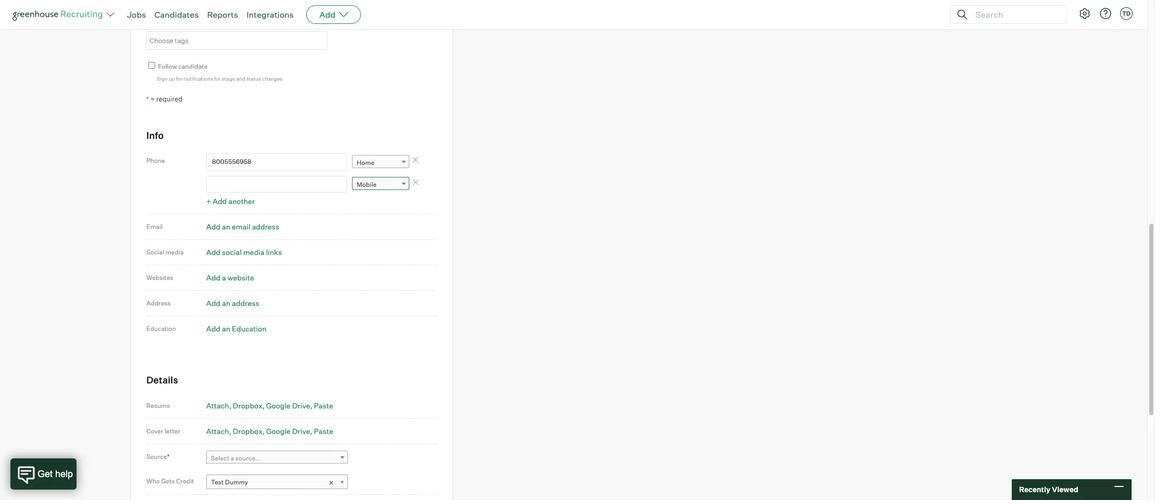 Task type: locate. For each thing, give the bounding box(es) containing it.
td button
[[1118, 5, 1135, 22]]

an left email
[[222, 223, 230, 231]]

address
[[146, 300, 171, 307]]

candidate
[[178, 63, 208, 71]]

test dummy
[[211, 479, 248, 486]]

0 vertical spatial dropbox
[[233, 401, 263, 410]]

0 vertical spatial google drive link
[[266, 401, 312, 410]]

1 vertical spatial dropbox link
[[233, 427, 265, 436]]

phone
[[146, 157, 165, 165]]

candidates
[[154, 9, 199, 20]]

status
[[246, 75, 261, 82]]

attach link for cover letter
[[206, 427, 231, 436]]

2 attach from the top
[[206, 427, 229, 436]]

1 horizontal spatial for
[[214, 75, 221, 82]]

mobile
[[357, 181, 377, 189]]

attach dropbox google drive paste
[[206, 401, 333, 410], [206, 427, 333, 436]]

home link
[[352, 155, 409, 170]]

0 vertical spatial drive
[[292, 401, 310, 410]]

education down the address
[[146, 325, 176, 333]]

changes
[[262, 75, 283, 82]]

media
[[243, 248, 264, 257], [166, 249, 184, 256]]

0 vertical spatial attach
[[206, 401, 229, 410]]

attach for cover letter
[[206, 427, 229, 436]]

address down website
[[232, 299, 259, 308]]

dropbox
[[233, 401, 263, 410], [233, 427, 263, 436]]

2 an from the top
[[222, 299, 230, 308]]

2 drive from the top
[[292, 427, 310, 436]]

0 horizontal spatial media
[[166, 249, 184, 256]]

add for add
[[319, 9, 336, 20]]

0 vertical spatial google
[[266, 401, 291, 410]]

candidates link
[[154, 9, 199, 20]]

2 dropbox link from the top
[[233, 427, 265, 436]]

another
[[228, 197, 255, 206]]

3 an from the top
[[222, 325, 230, 333]]

media right social
[[166, 249, 184, 256]]

*
[[146, 96, 149, 103], [167, 453, 170, 461]]

* left =
[[146, 96, 149, 103]]

education
[[232, 325, 267, 333], [146, 325, 176, 333]]

0 vertical spatial dropbox link
[[233, 401, 265, 410]]

select a source...
[[211, 455, 261, 463]]

0 vertical spatial a
[[222, 274, 226, 282]]

+
[[206, 197, 211, 206]]

reports link
[[207, 9, 238, 20]]

dropbox link for cover letter
[[233, 427, 265, 436]]

2 paste from the top
[[314, 427, 333, 436]]

1 an from the top
[[222, 223, 230, 231]]

google for resume
[[266, 401, 291, 410]]

google for cover letter
[[266, 427, 291, 436]]

drive for resume
[[292, 401, 310, 410]]

google drive link
[[266, 401, 312, 410], [266, 427, 312, 436]]

add for add social media links
[[206, 248, 220, 257]]

home
[[357, 159, 374, 166]]

a right select
[[231, 455, 234, 463]]

letter
[[165, 428, 180, 435]]

google
[[266, 401, 291, 410], [266, 427, 291, 436]]

1 vertical spatial a
[[231, 455, 234, 463]]

* inside the * = required
[[146, 96, 149, 103]]

required
[[156, 95, 183, 103]]

0 vertical spatial *
[[146, 96, 149, 103]]

notifications
[[184, 75, 213, 82]]

1 google drive link from the top
[[266, 401, 312, 410]]

td
[[1123, 10, 1131, 17]]

test dummy link
[[206, 475, 348, 490]]

media left links
[[243, 248, 264, 257]]

1 vertical spatial google
[[266, 427, 291, 436]]

drive
[[292, 401, 310, 410], [292, 427, 310, 436]]

1 paste link from the top
[[314, 401, 333, 410]]

info
[[146, 130, 164, 141]]

up
[[169, 75, 175, 82]]

add for add a website
[[206, 274, 220, 282]]

2 vertical spatial an
[[222, 325, 230, 333]]

0 vertical spatial attach link
[[206, 401, 231, 410]]

sign up for notifications for stage and status changes
[[157, 75, 283, 82]]

1 vertical spatial paste
[[314, 427, 333, 436]]

2 attach dropbox google drive paste from the top
[[206, 427, 333, 436]]

0 horizontal spatial a
[[222, 274, 226, 282]]

a left website
[[222, 274, 226, 282]]

an down 'add an address'
[[222, 325, 230, 333]]

* = required
[[146, 95, 183, 103]]

2 google drive link from the top
[[266, 427, 312, 436]]

2 google from the top
[[266, 427, 291, 436]]

recently
[[1019, 486, 1051, 495]]

dropbox for cover letter
[[233, 427, 263, 436]]

links
[[266, 248, 282, 257]]

1 drive from the top
[[292, 401, 310, 410]]

follow candidate
[[158, 63, 208, 71]]

address right email
[[252, 223, 279, 231]]

1 vertical spatial attach link
[[206, 427, 231, 436]]

1 attach from the top
[[206, 401, 229, 410]]

Follow candidate checkbox
[[148, 62, 155, 69]]

add
[[319, 9, 336, 20], [213, 197, 227, 206], [206, 223, 220, 231], [206, 248, 220, 257], [206, 274, 220, 282], [206, 299, 220, 308], [206, 325, 220, 333]]

0 vertical spatial paste link
[[314, 401, 333, 410]]

1 vertical spatial attach
[[206, 427, 229, 436]]

dropbox link
[[233, 401, 265, 410], [233, 427, 265, 436]]

a for select
[[231, 455, 234, 463]]

add a website
[[206, 274, 254, 282]]

attach link
[[206, 401, 231, 410], [206, 427, 231, 436]]

1 attach link from the top
[[206, 401, 231, 410]]

website
[[228, 274, 254, 282]]

1 vertical spatial google drive link
[[266, 427, 312, 436]]

0 horizontal spatial for
[[176, 75, 183, 82]]

1 dropbox from the top
[[233, 401, 263, 410]]

education down 'add an address'
[[232, 325, 267, 333]]

1 horizontal spatial a
[[231, 455, 234, 463]]

for left stage
[[214, 75, 221, 82]]

for right up
[[176, 75, 183, 82]]

dropbox for resume
[[233, 401, 263, 410]]

an down add a website link
[[222, 299, 230, 308]]

1 vertical spatial an
[[222, 299, 230, 308]]

an
[[222, 223, 230, 231], [222, 299, 230, 308], [222, 325, 230, 333]]

integrations link
[[247, 9, 294, 20]]

2 paste link from the top
[[314, 427, 333, 436]]

0 vertical spatial an
[[222, 223, 230, 231]]

address
[[252, 223, 279, 231], [232, 299, 259, 308]]

1 paste from the top
[[314, 401, 333, 410]]

None text field
[[206, 154, 347, 171], [206, 176, 347, 193], [206, 154, 347, 171], [206, 176, 347, 193]]

1 attach dropbox google drive paste from the top
[[206, 401, 333, 410]]

1 horizontal spatial *
[[167, 453, 170, 461]]

jobs
[[127, 9, 146, 20]]

social
[[222, 248, 242, 257]]

a
[[222, 274, 226, 282], [231, 455, 234, 463]]

google drive link for cover letter
[[266, 427, 312, 436]]

add a website link
[[206, 274, 254, 282]]

1 vertical spatial drive
[[292, 427, 310, 436]]

1 vertical spatial attach dropbox google drive paste
[[206, 427, 333, 436]]

1 vertical spatial dropbox
[[233, 427, 263, 436]]

add for add an address
[[206, 299, 220, 308]]

add inside popup button
[[319, 9, 336, 20]]

paste
[[314, 401, 333, 410], [314, 427, 333, 436]]

for
[[176, 75, 183, 82], [214, 75, 221, 82]]

1 google from the top
[[266, 401, 291, 410]]

1 vertical spatial paste link
[[314, 427, 333, 436]]

add for add an education
[[206, 325, 220, 333]]

0 vertical spatial paste
[[314, 401, 333, 410]]

2 dropbox from the top
[[233, 427, 263, 436]]

1 dropbox link from the top
[[233, 401, 265, 410]]

an for email
[[222, 223, 230, 231]]

* up the gets
[[167, 453, 170, 461]]

None text field
[[147, 32, 325, 49]]

attach
[[206, 401, 229, 410], [206, 427, 229, 436]]

0 vertical spatial attach dropbox google drive paste
[[206, 401, 333, 410]]

2 attach link from the top
[[206, 427, 231, 436]]

paste link
[[314, 401, 333, 410], [314, 427, 333, 436]]

social media
[[146, 249, 184, 256]]

Notes text field
[[146, 0, 329, 9]]

test
[[211, 479, 224, 486]]

0 horizontal spatial *
[[146, 96, 149, 103]]



Task type: describe. For each thing, give the bounding box(es) containing it.
reports
[[207, 9, 238, 20]]

drive for cover letter
[[292, 427, 310, 436]]

1 horizontal spatial education
[[232, 325, 267, 333]]

1 horizontal spatial media
[[243, 248, 264, 257]]

source...
[[236, 455, 261, 463]]

source *
[[146, 453, 170, 461]]

email
[[146, 223, 163, 231]]

recently viewed
[[1019, 486, 1079, 495]]

jobs link
[[127, 9, 146, 20]]

greenhouse recruiting image
[[13, 8, 106, 21]]

candidate
[[146, 21, 176, 29]]

sign
[[157, 75, 168, 82]]

attach link for resume
[[206, 401, 231, 410]]

add an education link
[[206, 325, 267, 333]]

select
[[211, 455, 229, 463]]

attach dropbox google drive paste for cover letter
[[206, 427, 333, 436]]

add for add an email address
[[206, 223, 220, 231]]

dummy
[[225, 479, 248, 486]]

add button
[[306, 5, 361, 24]]

cover letter
[[146, 428, 180, 435]]

paste for resume
[[314, 401, 333, 410]]

paste for cover letter
[[314, 427, 333, 436]]

candidate tags
[[146, 21, 192, 29]]

1 for from the left
[[176, 75, 183, 82]]

add an address link
[[206, 299, 259, 308]]

paste link for cover letter
[[314, 427, 333, 436]]

who
[[146, 478, 160, 485]]

integrations
[[247, 9, 294, 20]]

who gets credit
[[146, 478, 194, 485]]

google drive link for resume
[[266, 401, 312, 410]]

stage
[[222, 75, 235, 82]]

and
[[236, 75, 245, 82]]

mobile link
[[352, 177, 409, 192]]

add an education
[[206, 325, 267, 333]]

1 vertical spatial *
[[167, 453, 170, 461]]

0 vertical spatial address
[[252, 223, 279, 231]]

source
[[146, 453, 167, 461]]

add social media links link
[[206, 248, 282, 257]]

credit
[[176, 478, 194, 485]]

an for education
[[222, 325, 230, 333]]

select a source... link
[[206, 451, 348, 466]]

gets
[[161, 478, 175, 485]]

dropbox link for resume
[[233, 401, 265, 410]]

cover
[[146, 428, 163, 435]]

0 horizontal spatial education
[[146, 325, 176, 333]]

2 for from the left
[[214, 75, 221, 82]]

add an email address
[[206, 223, 279, 231]]

Search text field
[[973, 7, 1058, 22]]

add an email address link
[[206, 223, 279, 231]]

+ add another link
[[206, 197, 255, 206]]

email
[[232, 223, 250, 231]]

paste link for resume
[[314, 401, 333, 410]]

websites
[[146, 274, 173, 282]]

resume
[[146, 402, 170, 410]]

an for address
[[222, 299, 230, 308]]

add social media links
[[206, 248, 282, 257]]

=
[[150, 95, 155, 103]]

configure image
[[1079, 7, 1091, 20]]

viewed
[[1052, 486, 1079, 495]]

attach dropbox google drive paste for resume
[[206, 401, 333, 410]]

follow
[[158, 63, 177, 71]]

1 vertical spatial address
[[232, 299, 259, 308]]

attach for resume
[[206, 401, 229, 410]]

details
[[146, 375, 178, 386]]

+ add another
[[206, 197, 255, 206]]

social
[[146, 249, 164, 256]]

add an address
[[206, 299, 259, 308]]

a for add
[[222, 274, 226, 282]]

td button
[[1121, 7, 1133, 20]]

tags
[[178, 21, 192, 29]]



Task type: vqa. For each thing, say whether or not it's contained in the screenshot.


